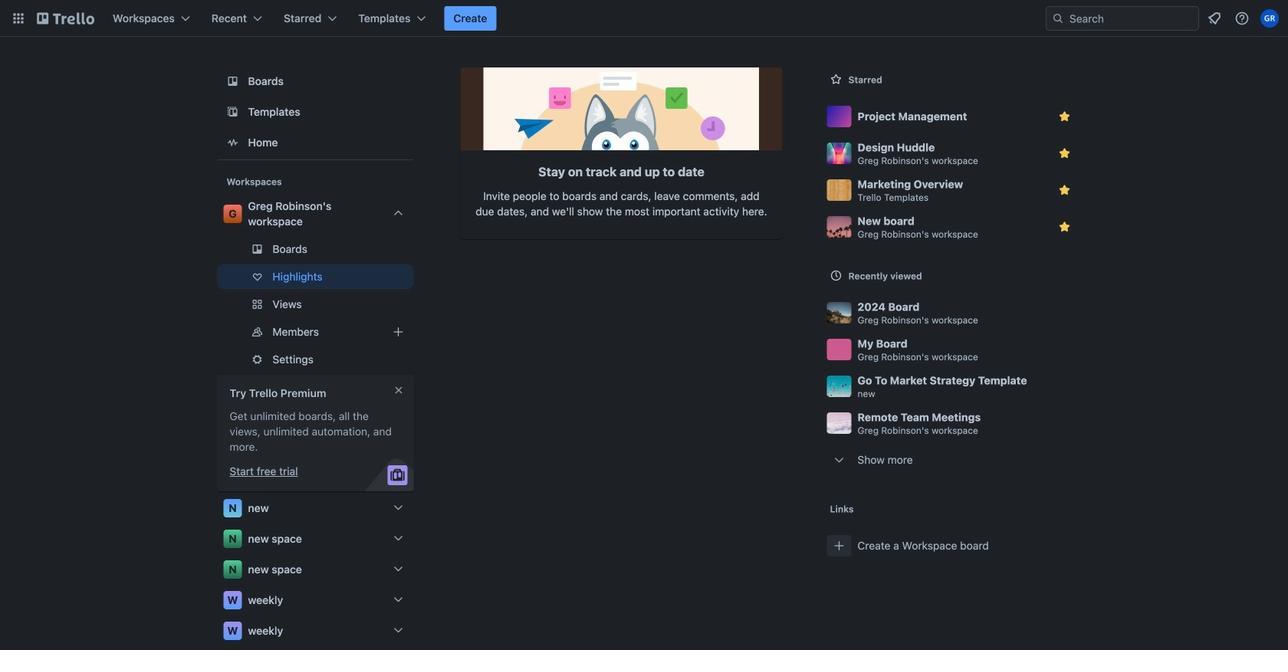 Task type: describe. For each thing, give the bounding box(es) containing it.
home image
[[223, 133, 242, 152]]

click to unstar new board. it will be removed from your starred list. image
[[1057, 219, 1072, 235]]

click to unstar design huddle. it will be removed from your starred list. image
[[1057, 146, 1072, 161]]

primary element
[[0, 0, 1288, 37]]

click to unstar project management. it will be removed from your starred list. image
[[1057, 109, 1072, 124]]

0 notifications image
[[1205, 9, 1224, 28]]

template board image
[[223, 103, 242, 121]]

add image
[[389, 323, 407, 341]]



Task type: vqa. For each thing, say whether or not it's contained in the screenshot.
SEARCH field
yes



Task type: locate. For each thing, give the bounding box(es) containing it.
open information menu image
[[1234, 11, 1250, 26]]

search image
[[1052, 12, 1064, 25]]

greg robinson (gregrobinson96) image
[[1260, 9, 1279, 28]]

board image
[[223, 72, 242, 90]]

back to home image
[[37, 6, 94, 31]]

click to unstar marketing overview. it will be removed from your starred list. image
[[1057, 182, 1072, 198]]

Search field
[[1046, 6, 1199, 31]]



